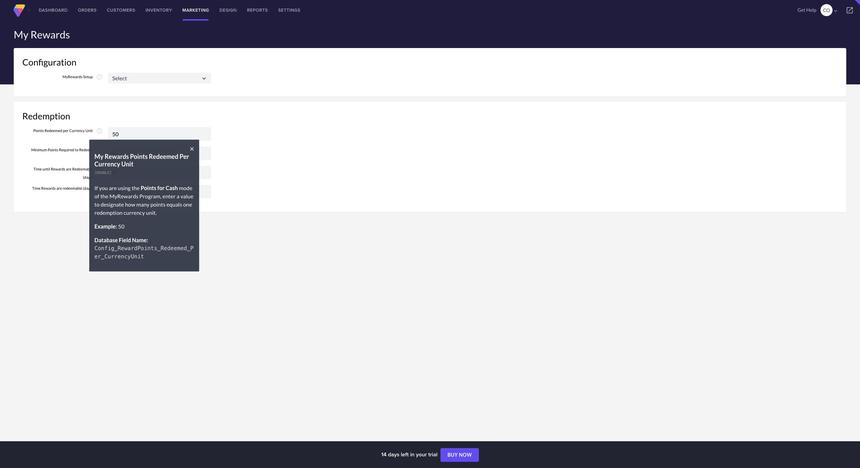 Task type: locate. For each thing, give the bounding box(es) containing it.
are left redeemable
[[66, 167, 71, 172]]

database
[[95, 237, 118, 244]]

redeem
[[79, 148, 93, 152]]

buy
[[448, 453, 458, 459]]

(days)
[[83, 175, 93, 180], [83, 186, 93, 191]]

the right using
[[132, 185, 140, 191]]

points down redemption
[[33, 129, 44, 133]]

co
[[824, 7, 831, 13]]

1 vertical spatial redeemed
[[149, 153, 179, 161]]

if
[[95, 185, 98, 191]]

rewards inside time rewards are redeemable (days) help_outline
[[41, 186, 56, 191]]

marketing
[[182, 7, 209, 13]]

my
[[14, 28, 29, 41], [95, 153, 104, 161]]

0 horizontal spatial my
[[14, 28, 29, 41]]

0 horizontal spatial unit
[[86, 129, 93, 133]]

points
[[33, 129, 44, 133], [48, 148, 58, 152], [130, 153, 148, 161], [141, 185, 156, 191]]

your
[[416, 451, 427, 459]]

0 horizontal spatial the
[[100, 193, 108, 200]]

None field
[[108, 128, 211, 141], [108, 147, 211, 160], [108, 166, 211, 179], [108, 185, 211, 199], [108, 128, 211, 141], [108, 147, 211, 160], [108, 166, 211, 179], [108, 185, 211, 199]]

currency
[[124, 210, 145, 216]]

inventory
[[146, 7, 172, 13]]

example:
[[95, 223, 117, 230]]

1 horizontal spatial currency
[[95, 160, 120, 168]]

help_outline right per
[[96, 128, 103, 134]]

rewards down until
[[41, 186, 56, 191]]

1 horizontal spatial myrewards
[[110, 193, 139, 200]]

0 vertical spatial (days)
[[83, 175, 93, 180]]

1 horizontal spatial are
[[66, 167, 71, 172]]

2 (days) from the top
[[83, 186, 93, 191]]

myrewards down using
[[110, 193, 139, 200]]

unit
[[86, 129, 93, 133], [122, 160, 134, 168]]

unit up using
[[122, 160, 134, 168]]

my for my rewards points redeemed per currency unit [double]
[[95, 153, 104, 161]]

0 horizontal spatial myrewards
[[63, 75, 82, 79]]

rewards right until
[[51, 167, 65, 172]]

a
[[177, 193, 180, 200]]

help
[[807, 7, 817, 13]]

rewards inside my rewards points redeemed per currency unit [double]
[[105, 153, 129, 161]]

(days) left if in the top left of the page
[[83, 186, 93, 191]]

if you are using the points for cash
[[95, 185, 178, 191]]

currency inside my rewards points redeemed per currency unit [double]
[[95, 160, 120, 168]]

help_outline right the 'redeem'
[[96, 147, 103, 154]]

0 vertical spatial redeemed
[[45, 129, 62, 133]]

rewards down dashboard link
[[30, 28, 70, 41]]

1 horizontal spatial unit
[[122, 160, 134, 168]]

help_outline right redeemable
[[96, 166, 103, 173]]

redemption
[[22, 111, 70, 122]]

1 horizontal spatial redeemed
[[149, 153, 179, 161]]

help_outline up of
[[96, 185, 103, 192]]

currency
[[69, 129, 85, 133], [95, 160, 120, 168]]

points inside my rewards points redeemed per currency unit [double]
[[130, 153, 148, 161]]

1 vertical spatial currency
[[95, 160, 120, 168]]

1 horizontal spatial to
[[95, 201, 100, 208]]

rewards for my rewards
[[30, 28, 70, 41]]

dashboard link
[[34, 0, 73, 21]]

enter
[[163, 193, 176, 200]]

currency up [double]
[[95, 160, 120, 168]]

1 vertical spatial myrewards
[[110, 193, 139, 200]]

0 vertical spatial to
[[75, 148, 78, 152]]

0 vertical spatial my
[[14, 28, 29, 41]]

time until rewards are redeemable (days) help_outline
[[34, 166, 103, 180]]

how
[[125, 201, 135, 208]]

are for help_outline
[[56, 186, 62, 191]]

myrewards
[[63, 75, 82, 79], [110, 193, 139, 200]]

per
[[63, 129, 69, 133]]

1 vertical spatial the
[[100, 193, 108, 200]]

for
[[158, 185, 165, 191]]

0 horizontal spatial to
[[75, 148, 78, 152]]

4 help_outline from the top
[[96, 166, 103, 173]]

rewards
[[30, 28, 70, 41], [105, 153, 129, 161], [51, 167, 65, 172], [41, 186, 56, 191]]

3 help_outline from the top
[[96, 147, 103, 154]]

are left the redeemable
[[56, 186, 62, 191]]

setup
[[83, 75, 93, 79]]

the right of
[[100, 193, 108, 200]]

myrewards left setup
[[63, 75, 82, 79]]

time inside time rewards are redeemable (days) help_outline
[[32, 186, 41, 191]]

in
[[411, 451, 415, 459]]


[[847, 6, 855, 14]]

unit up the 'redeem'
[[86, 129, 93, 133]]

redeemable
[[72, 167, 93, 172]]

to
[[75, 148, 78, 152], [95, 201, 100, 208]]

0 vertical spatial time
[[34, 167, 42, 172]]

1 vertical spatial my
[[95, 153, 104, 161]]

the
[[132, 185, 140, 191], [100, 193, 108, 200]]

config_rewardpoints_redeemed_p
[[95, 245, 194, 252]]

my inside my rewards points redeemed per currency unit [double]
[[95, 153, 104, 161]]

(days) down redeemable
[[83, 175, 93, 180]]

points left the required
[[48, 148, 58, 152]]

1 (days) from the top
[[83, 175, 93, 180]]

points up program, at the top of page
[[141, 185, 156, 191]]

time
[[34, 167, 42, 172], [32, 186, 41, 191]]

1 vertical spatial to
[[95, 201, 100, 208]]

to down of
[[95, 201, 100, 208]]

1 vertical spatial time
[[32, 186, 41, 191]]

0 vertical spatial currency
[[69, 129, 85, 133]]

are inside time rewards are redeemable (days) help_outline
[[56, 186, 62, 191]]

None text field
[[108, 73, 211, 84]]

currency right per
[[69, 129, 85, 133]]

(days) inside time rewards are redeemable (days) help_outline
[[83, 186, 93, 191]]

1 horizontal spatial the
[[132, 185, 140, 191]]

field
[[119, 237, 131, 244]]

 link
[[840, 0, 861, 21]]

1 vertical spatial unit
[[122, 160, 134, 168]]

per
[[180, 153, 189, 161]]

time inside time until rewards are redeemable (days) help_outline
[[34, 167, 42, 172]]

help_outline right setup
[[96, 74, 103, 80]]

0 vertical spatial unit
[[86, 129, 93, 133]]

now
[[459, 453, 472, 459]]

points up if you are using the points for cash on the top
[[130, 153, 148, 161]]

rewards up [double]
[[105, 153, 129, 161]]

trial
[[429, 451, 438, 459]]

co 
[[824, 7, 840, 14]]

points redeemed per currency unit
[[33, 129, 93, 133]]

1 horizontal spatial my
[[95, 153, 104, 161]]

are inside time until rewards are redeemable (days) help_outline
[[66, 167, 71, 172]]

0 horizontal spatial are
[[56, 186, 62, 191]]

myrewards inside mode of the myrewards program, enter a value to designate how many points equals one redemption currency unit.
[[110, 193, 139, 200]]

to left the 'redeem'
[[75, 148, 78, 152]]

1 vertical spatial (days)
[[83, 186, 93, 191]]

rewards for time rewards are redeemable (days) help_outline
[[41, 186, 56, 191]]

are
[[66, 167, 71, 172], [109, 185, 117, 191], [56, 186, 62, 191]]

0 horizontal spatial currency
[[69, 129, 85, 133]]

help_outline
[[96, 74, 103, 80], [96, 128, 103, 134], [96, 147, 103, 154], [96, 166, 103, 173], [96, 185, 103, 192]]

are right you
[[109, 185, 117, 191]]

2 horizontal spatial are
[[109, 185, 117, 191]]

cash
[[166, 185, 178, 191]]

minimum points required to redeem help_outline
[[31, 147, 103, 154]]

redeemed
[[45, 129, 62, 133], [149, 153, 179, 161]]

are for points
[[109, 185, 117, 191]]

0 vertical spatial myrewards
[[63, 75, 82, 79]]

buy now link
[[441, 449, 479, 463]]



Task type: describe. For each thing, give the bounding box(es) containing it.
points inside minimum points required to redeem help_outline
[[48, 148, 58, 152]]

to inside minimum points required to redeem help_outline
[[75, 148, 78, 152]]

2 help_outline from the top
[[96, 128, 103, 134]]

unit.
[[146, 210, 157, 216]]

buy now
[[448, 453, 472, 459]]

get help
[[798, 7, 817, 13]]

myrewards setup help_outline
[[63, 74, 103, 80]]

of
[[95, 193, 99, 200]]

time for (days)
[[34, 167, 42, 172]]

required
[[59, 148, 74, 152]]

minimum
[[31, 148, 47, 152]]

0 vertical spatial the
[[132, 185, 140, 191]]

(days) inside time until rewards are redeemable (days) help_outline
[[83, 175, 93, 180]]

er_currencyunit
[[95, 254, 144, 260]]

unit inside my rewards points redeemed per currency unit [double]
[[122, 160, 134, 168]]

redeemable
[[63, 186, 82, 191]]

design
[[220, 7, 237, 13]]

50
[[118, 223, 125, 230]]

myrewards inside myrewards setup help_outline
[[63, 75, 82, 79]]

points
[[151, 201, 166, 208]]

the inside mode of the myrewards program, enter a value to designate how many points equals one redemption currency unit.
[[100, 193, 108, 200]]

to inside mode of the myrewards program, enter a value to designate how many points equals one redemption currency unit.
[[95, 201, 100, 208]]

time for help_outline
[[32, 186, 41, 191]]

1 help_outline from the top
[[96, 74, 103, 80]]

designate
[[101, 201, 124, 208]]

redeemed inside my rewards points redeemed per currency unit [double]
[[149, 153, 179, 161]]


[[201, 75, 208, 82]]

customers
[[107, 7, 135, 13]]

many
[[136, 201, 150, 208]]

equals
[[167, 201, 182, 208]]

left
[[401, 451, 409, 459]]

you
[[99, 185, 108, 191]]

my rewards
[[14, 28, 70, 41]]

until
[[43, 167, 50, 172]]


[[833, 8, 840, 14]]

my rewards points redeemed per currency unit [double]
[[95, 153, 189, 175]]

settings
[[278, 7, 301, 13]]

mode of the myrewards program, enter a value to designate how many points equals one redemption currency unit.
[[95, 185, 194, 216]]

help_outline inside time until rewards are redeemable (days) help_outline
[[96, 166, 103, 173]]

dashboard
[[39, 7, 68, 13]]

orders
[[78, 7, 97, 13]]

mode
[[179, 185, 193, 191]]

database field name: config_rewardpoints_redeemed_p er_currencyunit
[[95, 237, 194, 260]]

5 help_outline from the top
[[96, 185, 103, 192]]

days
[[388, 451, 400, 459]]

0 horizontal spatial redeemed
[[45, 129, 62, 133]]

my for my rewards
[[14, 28, 29, 41]]

redemption
[[95, 210, 123, 216]]

name:
[[132, 237, 148, 244]]

14
[[382, 451, 387, 459]]

using
[[118, 185, 131, 191]]

reports
[[247, 7, 268, 13]]

get
[[798, 7, 806, 13]]

configuration
[[22, 57, 77, 68]]

program,
[[140, 193, 162, 200]]

time rewards are redeemable (days) help_outline
[[32, 185, 103, 192]]

example: 50
[[95, 223, 125, 230]]

rewards for my rewards points redeemed per currency unit [double]
[[105, 153, 129, 161]]

one
[[183, 201, 192, 208]]

value
[[181, 193, 194, 200]]

[double]
[[95, 171, 112, 175]]

14 days left in your trial
[[382, 451, 439, 459]]

rewards inside time until rewards are redeemable (days) help_outline
[[51, 167, 65, 172]]



Task type: vqa. For each thing, say whether or not it's contained in the screenshot.
"value"
yes



